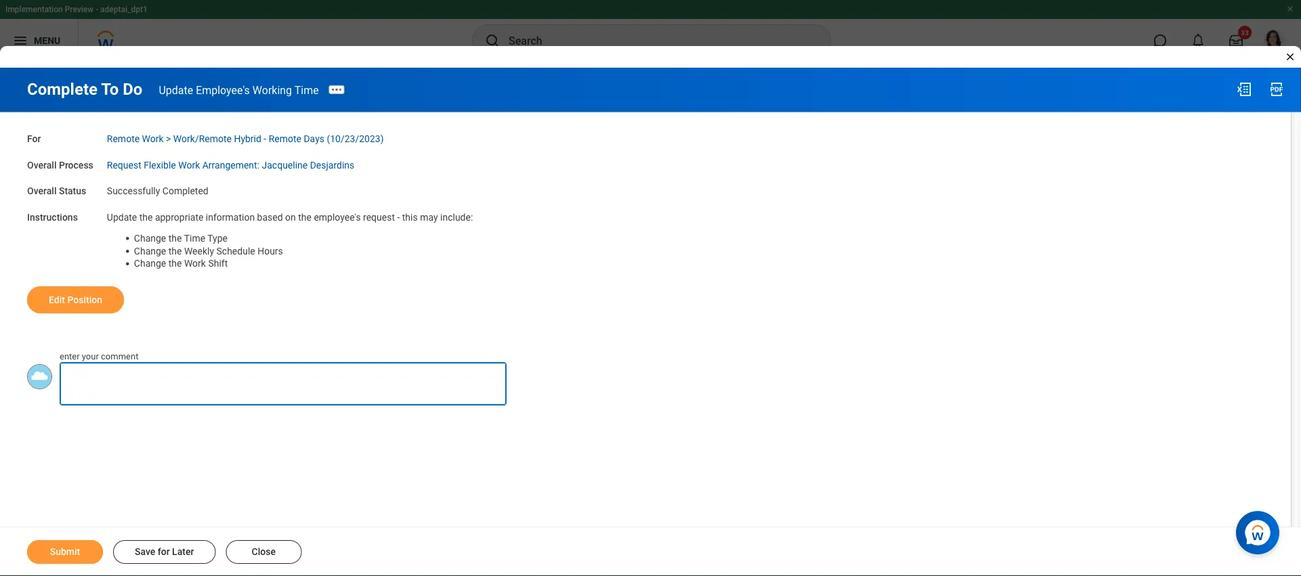 Task type: locate. For each thing, give the bounding box(es) containing it.
overall status element
[[107, 177, 208, 198]]

update employee's working time link
[[159, 83, 319, 96]]

submit button
[[27, 541, 103, 564]]

implementation
[[5, 5, 63, 14]]

2 vertical spatial -
[[397, 212, 400, 223]]

remote up jacqueline
[[269, 133, 301, 144]]

hours
[[258, 245, 283, 257]]

request
[[107, 159, 141, 171]]

1 vertical spatial change
[[134, 245, 166, 257]]

profile logan mcneil element
[[1255, 26, 1293, 56]]

1 horizontal spatial time
[[294, 83, 319, 96]]

employee's
[[196, 83, 250, 96]]

enter your comment
[[60, 351, 138, 361]]

work down weekly
[[184, 258, 206, 269]]

0 horizontal spatial time
[[184, 233, 205, 244]]

3 change from the top
[[134, 258, 166, 269]]

close
[[252, 547, 276, 558]]

0 vertical spatial time
[[294, 83, 319, 96]]

0 horizontal spatial update
[[107, 212, 137, 223]]

type
[[207, 233, 228, 244]]

the
[[139, 212, 153, 223], [298, 212, 312, 223], [168, 233, 182, 244], [168, 245, 182, 257], [168, 258, 182, 269]]

-
[[96, 5, 98, 14], [264, 133, 266, 144], [397, 212, 400, 223]]

1 overall from the top
[[27, 159, 57, 171]]

action bar region
[[0, 527, 1301, 576]]

update right do
[[159, 83, 193, 96]]

overall for overall process
[[27, 159, 57, 171]]

- right hybrid
[[264, 133, 266, 144]]

0 vertical spatial update
[[159, 83, 193, 96]]

overall
[[27, 159, 57, 171], [27, 186, 57, 197]]

edit position button
[[27, 286, 124, 313]]

remote
[[107, 133, 140, 144], [269, 133, 301, 144]]

schedule
[[216, 245, 255, 257]]

work
[[142, 133, 164, 144], [178, 159, 200, 171], [184, 258, 206, 269]]

workday assistant region
[[1236, 506, 1285, 555]]

include:
[[440, 212, 473, 223]]

hybrid
[[234, 133, 261, 144]]

complete to do main content
[[0, 68, 1301, 576]]

complete to do dialog
[[0, 0, 1301, 576]]

view printable version (pdf) image
[[1269, 81, 1285, 98]]

- right preview
[[96, 5, 98, 14]]

0 vertical spatial change
[[134, 233, 166, 244]]

1 horizontal spatial update
[[159, 83, 193, 96]]

jacqueline
[[262, 159, 308, 171]]

remote work > work/remote hybrid - remote days (10/23/2023)
[[107, 133, 384, 144]]

implementation preview -   adeptai_dpt1 banner
[[0, 0, 1301, 62]]

the down appropriate
[[168, 233, 182, 244]]

0 horizontal spatial remote
[[107, 133, 140, 144]]

work up the completed
[[178, 159, 200, 171]]

request
[[363, 212, 395, 223]]

instructions
[[27, 212, 78, 223]]

1 horizontal spatial remote
[[269, 133, 301, 144]]

1 vertical spatial time
[[184, 233, 205, 244]]

remote up request
[[107, 133, 140, 144]]

the right on
[[298, 212, 312, 223]]

1 change from the top
[[134, 233, 166, 244]]

overall up instructions
[[27, 186, 57, 197]]

2 remote from the left
[[269, 133, 301, 144]]

your
[[82, 351, 99, 361]]

work inside change the time type change the weekly schedule hours change the work shift
[[184, 258, 206, 269]]

save for later
[[135, 547, 194, 558]]

- left this
[[397, 212, 400, 223]]

enter your comment text field
[[60, 362, 507, 406]]

update employee's working time
[[159, 83, 319, 96]]

later
[[172, 547, 194, 558]]

2 vertical spatial change
[[134, 258, 166, 269]]

change the time type change the weekly schedule hours change the work shift
[[134, 233, 283, 269]]

1 vertical spatial update
[[107, 212, 137, 223]]

2 vertical spatial work
[[184, 258, 206, 269]]

update down successfully
[[107, 212, 137, 223]]

time
[[294, 83, 319, 96], [184, 233, 205, 244]]

overall down the for
[[27, 159, 57, 171]]

position
[[67, 294, 102, 305]]

flexible
[[144, 159, 176, 171]]

status
[[59, 186, 86, 197]]

complete to do
[[27, 80, 143, 99]]

the left weekly
[[168, 245, 182, 257]]

0 vertical spatial overall
[[27, 159, 57, 171]]

desjardins
[[310, 159, 354, 171]]

1 vertical spatial overall
[[27, 186, 57, 197]]

0 vertical spatial -
[[96, 5, 98, 14]]

this
[[402, 212, 418, 223]]

1 vertical spatial -
[[264, 133, 266, 144]]

1 horizontal spatial -
[[264, 133, 266, 144]]

edit position
[[49, 294, 102, 305]]

0 vertical spatial work
[[142, 133, 164, 144]]

2 overall from the top
[[27, 186, 57, 197]]

time up weekly
[[184, 233, 205, 244]]

save
[[135, 547, 155, 558]]

2 change from the top
[[134, 245, 166, 257]]

change
[[134, 233, 166, 244], [134, 245, 166, 257], [134, 258, 166, 269]]

save for later button
[[113, 541, 216, 564]]

work left ">" at the left
[[142, 133, 164, 144]]

update
[[159, 83, 193, 96], [107, 212, 137, 223]]

0 horizontal spatial -
[[96, 5, 98, 14]]

time right working
[[294, 83, 319, 96]]

2 horizontal spatial -
[[397, 212, 400, 223]]



Task type: describe. For each thing, give the bounding box(es) containing it.
>
[[166, 133, 171, 144]]

submit
[[50, 547, 80, 558]]

comment
[[101, 351, 138, 361]]

based
[[257, 212, 283, 223]]

working
[[253, 83, 292, 96]]

close button
[[226, 541, 302, 564]]

request flexible work arrangement: jacqueline desjardins link
[[107, 157, 354, 171]]

employee's
[[314, 212, 361, 223]]

- inside banner
[[96, 5, 98, 14]]

inbox large image
[[1229, 34, 1243, 47]]

the down successfully completed
[[139, 212, 153, 223]]

update the appropriate information based on the employee's request - this may include:
[[107, 212, 473, 223]]

successfully completed
[[107, 186, 208, 197]]

remote work > work/remote hybrid - remote days (10/23/2023) link
[[107, 130, 384, 144]]

to
[[101, 80, 119, 99]]

update for update the appropriate information based on the employee's request - this may include:
[[107, 212, 137, 223]]

update for update employee's working time
[[159, 83, 193, 96]]

close environment banner image
[[1286, 5, 1294, 13]]

the left shift
[[168, 258, 182, 269]]

completed
[[162, 186, 208, 197]]

shift
[[208, 258, 228, 269]]

successfully
[[107, 186, 160, 197]]

overall status
[[27, 186, 86, 197]]

complete
[[27, 80, 98, 99]]

1 remote from the left
[[107, 133, 140, 144]]

on
[[285, 212, 296, 223]]

notifications large image
[[1191, 34, 1205, 47]]

(10/23/2023)
[[327, 133, 384, 144]]

process
[[59, 159, 93, 171]]

edit
[[49, 294, 65, 305]]

may
[[420, 212, 438, 223]]

overall process
[[27, 159, 93, 171]]

search image
[[484, 33, 501, 49]]

do
[[123, 80, 143, 99]]

for
[[158, 547, 170, 558]]

close complete to do image
[[1285, 51, 1296, 62]]

export to excel image
[[1236, 81, 1252, 98]]

for
[[27, 133, 41, 144]]

preview
[[65, 5, 94, 14]]

appropriate
[[155, 212, 203, 223]]

information
[[206, 212, 255, 223]]

overall for overall status
[[27, 186, 57, 197]]

days
[[304, 133, 324, 144]]

time inside change the time type change the weekly schedule hours change the work shift
[[184, 233, 205, 244]]

implementation preview -   adeptai_dpt1
[[5, 5, 148, 14]]

enter
[[60, 351, 80, 361]]

1 vertical spatial work
[[178, 159, 200, 171]]

arrangement:
[[202, 159, 259, 171]]

adeptai_dpt1
[[100, 5, 148, 14]]

request flexible work arrangement: jacqueline desjardins
[[107, 159, 354, 171]]

weekly
[[184, 245, 214, 257]]

work/remote
[[173, 133, 232, 144]]



Task type: vqa. For each thing, say whether or not it's contained in the screenshot.
Location
no



